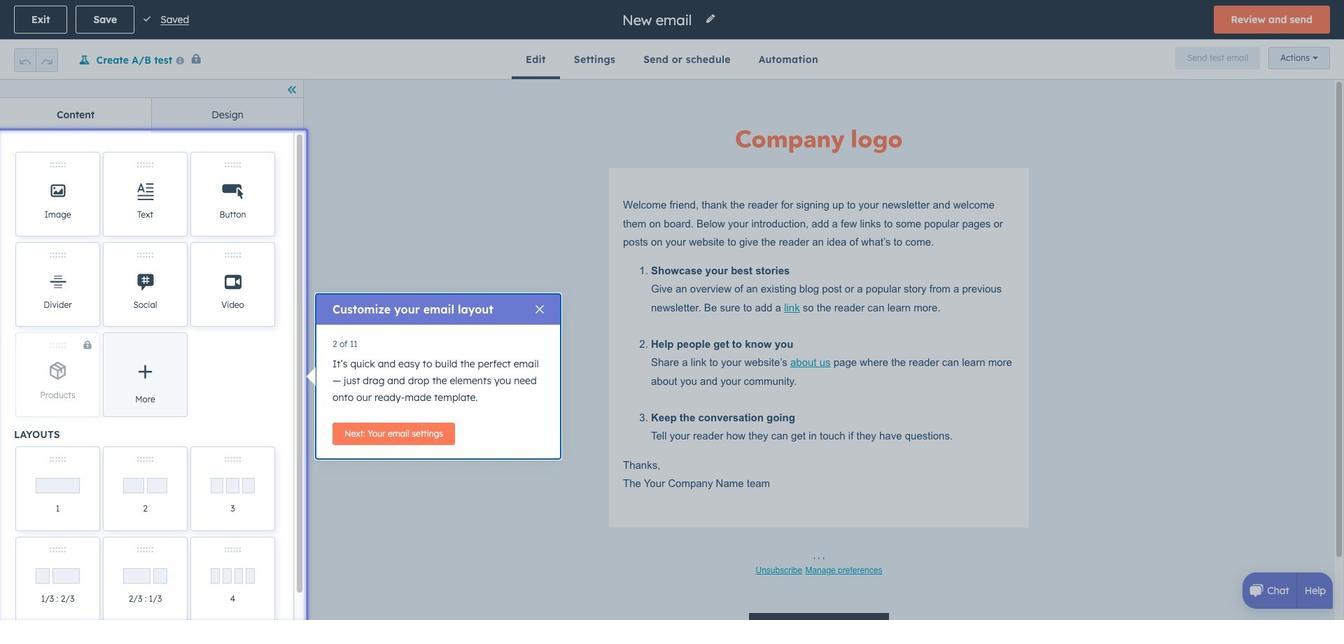 Task type: describe. For each thing, give the bounding box(es) containing it.
close image
[[536, 305, 544, 314]]



Task type: locate. For each thing, give the bounding box(es) containing it.
group
[[14, 40, 58, 79]]

navigation
[[0, 97, 303, 132]]

None field
[[621, 10, 697, 29]]



Task type: vqa. For each thing, say whether or not it's contained in the screenshot.
"text box"
no



